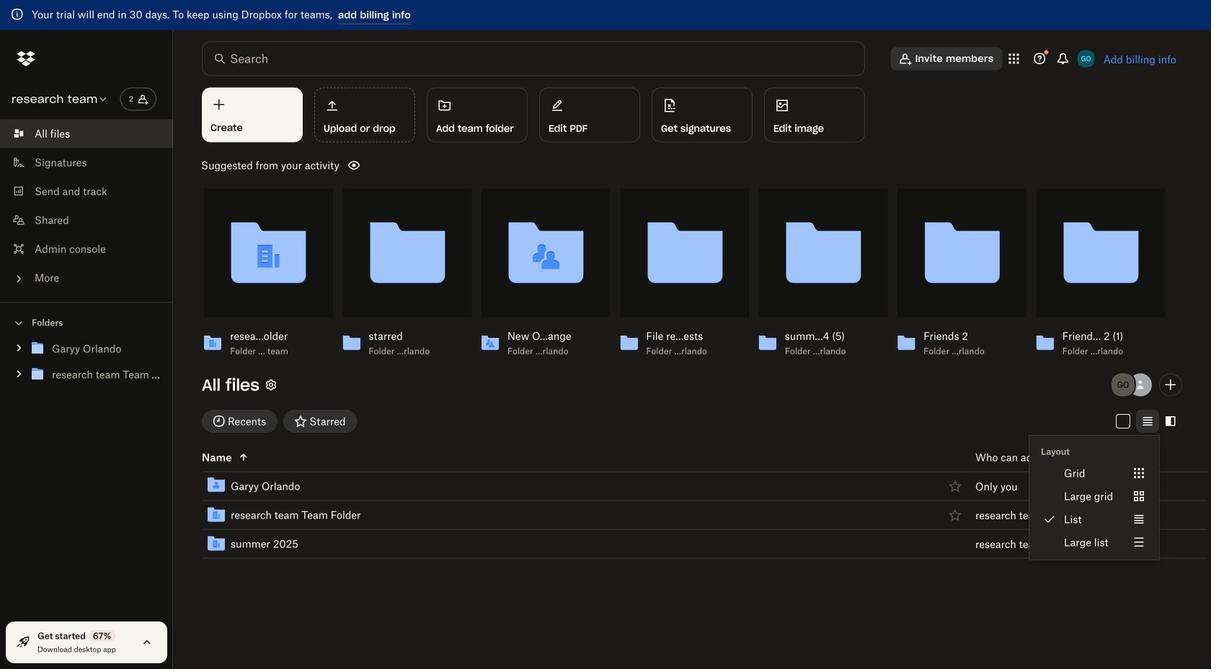 Task type: vqa. For each thing, say whether or not it's contained in the screenshot.
All files list item
no



Task type: describe. For each thing, give the bounding box(es) containing it.
name garyy orlando, modified mon jun 17 2024 16:37:19 gmt-0400 (eastern daylight time), element
[[202, 472, 1208, 501]]

add to starred image for name garyy orlando, modified mon jun 17 2024 16:37:19 gmt-0400 (eastern daylight time), element
[[947, 478, 964, 495]]

3 radio item from the top
[[1029, 508, 1159, 531]]

2 radio item from the top
[[1029, 485, 1159, 508]]

1 radio item from the top
[[1029, 462, 1159, 485]]

4 radio item from the top
[[1029, 531, 1159, 554]]

add to starred image for name research team team folder, modified mon jun 17 2024 16:37:23 gmt-0400 (eastern daylight time), element
[[947, 507, 964, 524]]

add team members image
[[1162, 377, 1179, 394]]



Task type: locate. For each thing, give the bounding box(es) containing it.
dropbox image
[[12, 44, 40, 73]]

table
[[182, 444, 1208, 559]]

1 add to starred image from the top
[[947, 478, 964, 495]]

list
[[0, 111, 173, 302]]

group
[[0, 333, 173, 399]]

more image
[[12, 272, 26, 286]]

list item
[[0, 119, 173, 148]]

garyy orlando image
[[1110, 372, 1136, 398]]

add to starred image inside name research team team folder, modified mon jun 17 2024 16:37:23 gmt-0400 (eastern daylight time), element
[[947, 507, 964, 524]]

add to starred image inside name garyy orlando, modified mon jun 17 2024 16:37:19 gmt-0400 (eastern daylight time), element
[[947, 478, 964, 495]]

name summer 2025, modified , element
[[202, 530, 1208, 559]]

add to starred image
[[947, 478, 964, 495], [947, 507, 964, 524]]

2 add to starred image from the top
[[947, 507, 964, 524]]

radio item
[[1029, 462, 1159, 485], [1029, 485, 1159, 508], [1029, 508, 1159, 531], [1029, 531, 1159, 554]]

0 vertical spatial add to starred image
[[947, 478, 964, 495]]

menu
[[1029, 436, 1159, 560]]

1 vertical spatial add to starred image
[[947, 507, 964, 524]]

alert
[[0, 0, 1211, 30]]

stonetiffany950@gmail.com image
[[1127, 372, 1153, 398]]

name research team team folder, modified mon jun 17 2024 16:37:23 gmt-0400 (eastern daylight time), element
[[202, 501, 1208, 530]]



